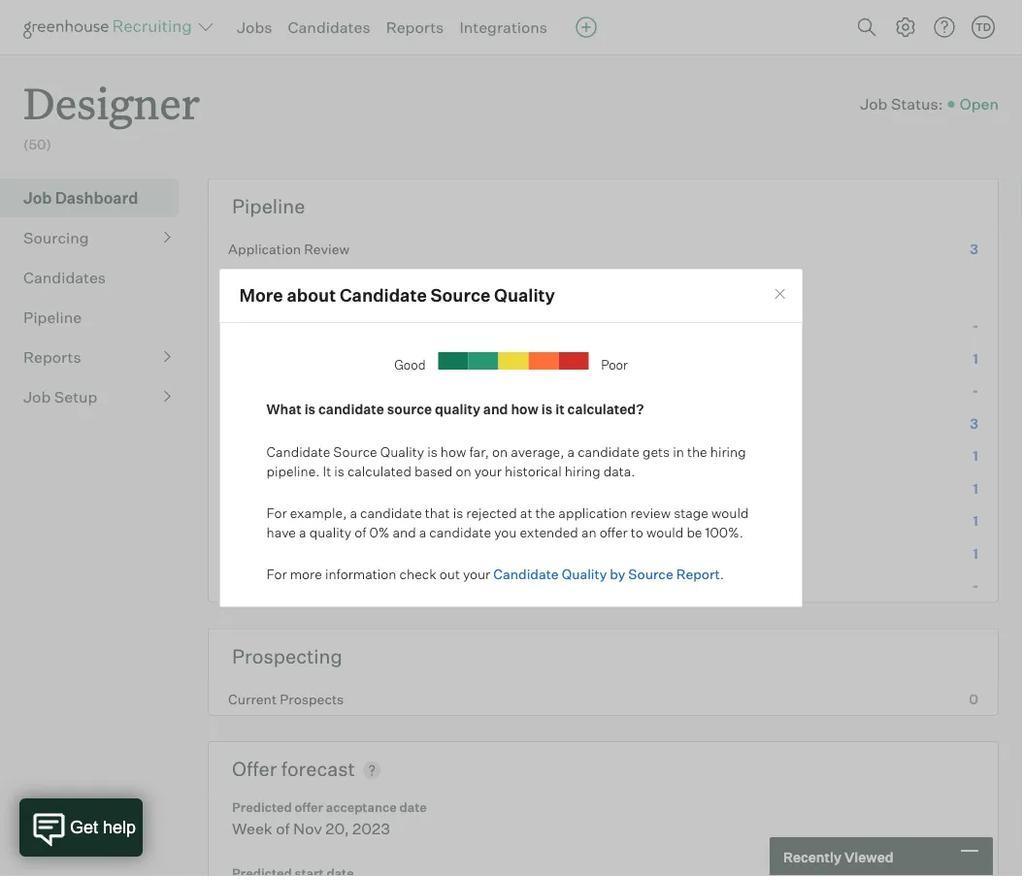 Task type: describe. For each thing, give the bounding box(es) containing it.
application
[[228, 240, 301, 257]]

job dashboard
[[23, 188, 138, 207]]

0 horizontal spatial would
[[646, 524, 684, 541]]

historical
[[505, 463, 562, 480]]

is up based
[[427, 444, 438, 461]]

for for for example, a candidate that is rejected at the application review stage would have a quality of 0% and a candidate you extended an offer to would be 100%.
[[266, 505, 287, 522]]

reference
[[228, 513, 293, 530]]

1 vertical spatial candidates link
[[23, 266, 171, 289]]

week
[[232, 819, 273, 839]]

(50)
[[23, 136, 51, 153]]

review applications link
[[506, 270, 700, 305]]

extended
[[520, 524, 578, 541]]

recently viewed
[[783, 849, 894, 866]]

you
[[494, 524, 517, 541]]

3 for application review
[[970, 240, 978, 257]]

job setup link
[[23, 385, 171, 408]]

it
[[323, 463, 331, 480]]

your inside candidate source quality is how far, on average, a candidate gets in the hiring pipeline. it is calculated based on your historical hiring data.
[[474, 463, 502, 480]]

offer inside predicted offer acceptance date week of nov 20, 2023
[[295, 800, 323, 816]]

candidate up 0%
[[360, 505, 422, 522]]

1 vertical spatial reports link
[[23, 345, 171, 369]]

nov
[[293, 819, 322, 839]]

sourcing
[[23, 228, 89, 247]]

example,
[[290, 505, 347, 522]]

of inside for example, a candidate that is rejected at the application review stage would have a quality of 0% and a candidate you extended an offer to would be 100%.
[[354, 524, 366, 541]]

designer (50)
[[23, 74, 200, 153]]

1 horizontal spatial hiring
[[710, 444, 746, 461]]

a right example,
[[350, 505, 357, 522]]

predicted
[[232, 800, 292, 816]]

pipeline.
[[266, 463, 320, 480]]

more about candidate source quality dialog
[[219, 268, 803, 608]]

designer link
[[23, 54, 200, 135]]

0%
[[369, 524, 390, 541]]

of inside predicted offer acceptance date week of nov 20, 2023
[[276, 819, 290, 839]]

prospects
[[280, 691, 344, 708]]

in
[[673, 444, 684, 461]]

viewed
[[844, 849, 894, 866]]

1 inside "1 -"
[[973, 545, 978, 562]]

1 horizontal spatial how
[[511, 401, 539, 418]]

job setup
[[23, 387, 97, 406]]

reference check
[[228, 513, 336, 530]]

designer
[[23, 74, 200, 131]]

applications
[[588, 279, 668, 296]]

to
[[631, 524, 643, 541]]

information
[[325, 566, 397, 583]]

and inside for example, a candidate that is rejected at the application review stage would have a quality of 0% and a candidate you extended an offer to would be 100%.
[[393, 524, 416, 541]]

0 horizontal spatial review
[[304, 240, 350, 257]]

- 1 -
[[972, 318, 978, 400]]

is right the it
[[334, 463, 344, 480]]

out
[[440, 566, 460, 583]]

a inside candidate source quality is how far, on average, a candidate gets in the hiring pipeline. it is calculated based on your historical hiring data.
[[567, 444, 575, 461]]

1 for debrief
[[973, 480, 978, 497]]

job dashboard link
[[23, 186, 171, 209]]

is inside for example, a candidate that is rejected at the application review stage would have a quality of 0% and a candidate you extended an offer to would be 100%.
[[453, 505, 463, 522]]

at
[[520, 505, 532, 522]]

candidate down that
[[429, 524, 491, 541]]

job for job status:
[[860, 94, 888, 114]]

setup
[[54, 387, 97, 406]]

more
[[290, 566, 322, 583]]

2 - from the top
[[972, 383, 978, 400]]

what is candidate source quality and how is it calculated?
[[266, 401, 644, 418]]

far,
[[469, 444, 489, 461]]

1 vertical spatial reports
[[23, 347, 81, 367]]

candidate quality by source report link
[[493, 566, 720, 583]]

quality inside candidate source quality is how far, on average, a candidate gets in the hiring pipeline. it is calculated based on your historical hiring data.
[[380, 444, 424, 461]]

0 vertical spatial reports link
[[386, 17, 444, 37]]

data.
[[604, 463, 635, 480]]

0 vertical spatial candidates
[[288, 17, 370, 37]]

0 vertical spatial pipeline
[[232, 194, 305, 218]]

jobs
[[237, 17, 272, 37]]

1 - link from the top
[[209, 310, 998, 342]]

offer inside for example, a candidate that is rejected at the application review stage would have a quality of 0% and a candidate you extended an offer to would be 100%.
[[600, 524, 628, 541]]

based
[[415, 463, 453, 480]]

.
[[720, 566, 724, 583]]

that
[[425, 505, 450, 522]]

check
[[296, 513, 336, 530]]

date
[[399, 800, 427, 816]]

about
[[287, 285, 336, 306]]

forecast
[[281, 757, 355, 782]]

acceptance
[[326, 800, 397, 816]]

an
[[581, 524, 597, 541]]

application review
[[228, 240, 350, 257]]

candidate source quality is how far, on average, a candidate gets in the hiring pipeline. it is calculated based on your historical hiring data.
[[266, 444, 746, 480]]

predicted offer acceptance date week of nov 20, 2023
[[232, 800, 427, 839]]

average,
[[511, 444, 564, 461]]

greenhouse recruiting image
[[23, 16, 198, 39]]

debrief
[[228, 480, 275, 497]]

1 1 link from the top
[[209, 342, 998, 375]]

td button
[[968, 12, 999, 43]]

it
[[555, 401, 565, 418]]

integrations link
[[459, 17, 548, 37]]

search image
[[855, 16, 878, 39]]

0 vertical spatial reports
[[386, 17, 444, 37]]

poor
[[601, 357, 628, 373]]

2 vertical spatial quality
[[562, 566, 607, 583]]

rejected
[[466, 505, 517, 522]]



Task type: vqa. For each thing, say whether or not it's contained in the screenshot.
Discipline
no



Task type: locate. For each thing, give the bounding box(es) containing it.
how
[[511, 401, 539, 418], [441, 444, 466, 461]]

1 horizontal spatial candidates link
[[288, 17, 370, 37]]

reports link down 'pipeline' link
[[23, 345, 171, 369]]

offer
[[600, 524, 628, 541], [295, 800, 323, 816]]

your
[[474, 463, 502, 480], [463, 566, 490, 583]]

stage
[[674, 505, 709, 522]]

would down review
[[646, 524, 684, 541]]

2 vertical spatial candidate
[[493, 566, 559, 583]]

1 vertical spatial -
[[972, 383, 978, 400]]

quality inside for example, a candidate that is rejected at the application review stage would have a quality of 0% and a candidate you extended an offer to would be 100%.
[[309, 524, 351, 541]]

0 horizontal spatial candidate
[[266, 444, 330, 461]]

offer up the nov
[[295, 800, 323, 816]]

candidate up pipeline.
[[266, 444, 330, 461]]

job up sourcing
[[23, 188, 52, 207]]

and up far,
[[483, 401, 508, 418]]

job left status:
[[860, 94, 888, 114]]

0 horizontal spatial candidates
[[23, 268, 106, 287]]

- link down the poor
[[209, 375, 998, 407]]

onsite
[[228, 448, 270, 465]]

- link
[[209, 310, 998, 342], [209, 375, 998, 407], [209, 570, 998, 602]]

how inside candidate source quality is how far, on average, a candidate gets in the hiring pipeline. it is calculated based on your historical hiring data.
[[441, 444, 466, 461]]

offer
[[232, 757, 277, 782]]

1 vertical spatial review
[[539, 279, 585, 296]]

for for for more information check out your candidate quality by source report .
[[266, 566, 287, 583]]

1 link up calculated?
[[209, 342, 998, 375]]

1
[[973, 350, 978, 367], [973, 448, 978, 465], [973, 480, 978, 497], [973, 513, 978, 530], [973, 545, 978, 562]]

of left 0%
[[354, 524, 366, 541]]

would
[[711, 505, 749, 522], [646, 524, 684, 541]]

candidate left the source
[[318, 401, 384, 418]]

1 vertical spatial and
[[393, 524, 416, 541]]

of
[[354, 524, 366, 541], [276, 819, 290, 839]]

1 horizontal spatial offer
[[600, 524, 628, 541]]

3 1 from the top
[[973, 480, 978, 497]]

0 vertical spatial for
[[266, 505, 287, 522]]

1 for onsite
[[973, 448, 978, 465]]

job status:
[[860, 94, 943, 114]]

2 vertical spatial -
[[972, 578, 978, 595]]

0 horizontal spatial reports
[[23, 347, 81, 367]]

candidates link up 'pipeline' link
[[23, 266, 171, 289]]

a right have at the left bottom
[[299, 524, 306, 541]]

1 vertical spatial your
[[463, 566, 490, 583]]

the right at
[[535, 505, 555, 522]]

0 vertical spatial the
[[687, 444, 707, 461]]

candidate up data.
[[578, 444, 640, 461]]

0 vertical spatial 1 link
[[209, 342, 998, 375]]

be
[[687, 524, 702, 541]]

2 horizontal spatial source
[[628, 566, 673, 583]]

your down far,
[[474, 463, 502, 480]]

the right in
[[687, 444, 707, 461]]

candidate inside candidate source quality is how far, on average, a candidate gets in the hiring pipeline. it is calculated based on your historical hiring data.
[[578, 444, 640, 461]]

100%.
[[705, 524, 743, 541]]

1 horizontal spatial pipeline
[[232, 194, 305, 218]]

a right average,
[[567, 444, 575, 461]]

a
[[567, 444, 575, 461], [350, 505, 357, 522], [299, 524, 306, 541], [419, 524, 426, 541]]

3 - link from the top
[[209, 570, 998, 602]]

1 vertical spatial hiring
[[565, 463, 601, 480]]

status:
[[891, 94, 943, 114]]

0 vertical spatial candidates link
[[288, 17, 370, 37]]

2 3 from the top
[[970, 415, 978, 432]]

1 vertical spatial offer
[[295, 800, 323, 816]]

0 vertical spatial and
[[483, 401, 508, 418]]

1 vertical spatial of
[[276, 819, 290, 839]]

what
[[266, 401, 302, 418]]

0 vertical spatial on
[[492, 444, 508, 461]]

- link down the an at the right
[[209, 570, 998, 602]]

0 vertical spatial -
[[972, 318, 978, 335]]

0 vertical spatial source
[[431, 285, 491, 306]]

1 vertical spatial quality
[[380, 444, 424, 461]]

job for job setup
[[23, 387, 51, 406]]

1 horizontal spatial reports link
[[386, 17, 444, 37]]

0 vertical spatial candidate
[[340, 285, 427, 306]]

2 horizontal spatial candidate
[[493, 566, 559, 583]]

would up 100%.
[[711, 505, 749, 522]]

is
[[304, 401, 316, 418], [541, 401, 553, 418], [427, 444, 438, 461], [334, 463, 344, 480], [453, 505, 463, 522]]

review up about at the top left of the page
[[304, 240, 350, 257]]

2 vertical spatial job
[[23, 387, 51, 406]]

2 vertical spatial - link
[[209, 570, 998, 602]]

hiring right in
[[710, 444, 746, 461]]

for more information check out your candidate quality by source report .
[[266, 566, 724, 583]]

0 horizontal spatial source
[[333, 444, 377, 461]]

source
[[387, 401, 432, 418]]

review
[[304, 240, 350, 257], [539, 279, 585, 296]]

0 horizontal spatial offer
[[295, 800, 323, 816]]

2 horizontal spatial quality
[[562, 566, 607, 583]]

calculated?
[[567, 401, 644, 418]]

candidate down the you
[[493, 566, 559, 583]]

0 horizontal spatial reports link
[[23, 345, 171, 369]]

the inside candidate source quality is how far, on average, a candidate gets in the hiring pipeline. it is calculated based on your historical hiring data.
[[687, 444, 707, 461]]

offer left to
[[600, 524, 628, 541]]

0 vertical spatial of
[[354, 524, 366, 541]]

pipeline link
[[23, 305, 171, 329]]

1 vertical spatial would
[[646, 524, 684, 541]]

more
[[239, 285, 283, 306]]

-
[[972, 318, 978, 335], [972, 383, 978, 400], [972, 578, 978, 595]]

0 vertical spatial offer
[[600, 524, 628, 541]]

prospecting
[[232, 644, 342, 668]]

for left more
[[266, 566, 287, 583]]

1 vertical spatial 3
[[970, 415, 978, 432]]

good
[[394, 357, 426, 373]]

candidates
[[288, 17, 370, 37], [23, 268, 106, 287]]

0 vertical spatial would
[[711, 505, 749, 522]]

0 horizontal spatial candidates link
[[23, 266, 171, 289]]

0 horizontal spatial hiring
[[565, 463, 601, 480]]

of left the nov
[[276, 819, 290, 839]]

job for job dashboard
[[23, 188, 52, 207]]

sourcing link
[[23, 226, 171, 249]]

1 horizontal spatial on
[[492, 444, 508, 461]]

reports up 'job setup'
[[23, 347, 81, 367]]

how left far,
[[441, 444, 466, 461]]

0 vertical spatial quality
[[435, 401, 480, 418]]

1 vertical spatial 1 link
[[209, 537, 998, 570]]

0 vertical spatial review
[[304, 240, 350, 257]]

candidates right the jobs link
[[288, 17, 370, 37]]

3 for technical interview
[[970, 415, 978, 432]]

5 1 from the top
[[973, 545, 978, 562]]

have
[[266, 524, 296, 541]]

check
[[399, 566, 437, 583]]

1 horizontal spatial and
[[483, 401, 508, 418]]

recently
[[783, 849, 842, 866]]

calculated
[[347, 463, 412, 480]]

0 horizontal spatial on
[[456, 463, 471, 480]]

- link down review applications link
[[209, 310, 998, 342]]

1 horizontal spatial source
[[431, 285, 491, 306]]

for inside for example, a candidate that is rejected at the application review stage would have a quality of 0% and a candidate you extended an offer to would be 100%.
[[266, 505, 287, 522]]

0 vertical spatial how
[[511, 401, 539, 418]]

report
[[676, 566, 720, 583]]

pipeline
[[232, 194, 305, 218], [23, 307, 82, 327]]

4 1 from the top
[[973, 513, 978, 530]]

1 horizontal spatial quality
[[435, 401, 480, 418]]

pipeline down sourcing
[[23, 307, 82, 327]]

0 vertical spatial 3
[[970, 240, 978, 257]]

2 1 from the top
[[973, 448, 978, 465]]

0 vertical spatial - link
[[209, 310, 998, 342]]

interview
[[292, 415, 351, 432]]

dashboard
[[55, 188, 138, 207]]

for up have at the left bottom
[[266, 505, 287, 522]]

1 - from the top
[[972, 318, 978, 335]]

configure image
[[894, 16, 917, 39]]

1 vertical spatial how
[[441, 444, 466, 461]]

0 horizontal spatial pipeline
[[23, 307, 82, 327]]

is left it
[[541, 401, 553, 418]]

1 vertical spatial - link
[[209, 375, 998, 407]]

1 vertical spatial on
[[456, 463, 471, 480]]

1 horizontal spatial of
[[354, 524, 366, 541]]

1 vertical spatial quality
[[309, 524, 351, 541]]

td button
[[972, 16, 995, 39]]

1 vertical spatial for
[[266, 566, 287, 583]]

2 1 link from the top
[[209, 537, 998, 570]]

a down that
[[419, 524, 426, 541]]

2 - link from the top
[[209, 375, 998, 407]]

job left 'setup'
[[23, 387, 51, 406]]

0
[[969, 691, 978, 708]]

3
[[970, 240, 978, 257], [970, 415, 978, 432]]

candidate right about at the top left of the page
[[340, 285, 427, 306]]

by
[[610, 566, 625, 583]]

1 horizontal spatial reports
[[386, 17, 444, 37]]

current prospects
[[228, 691, 344, 708]]

20,
[[325, 819, 349, 839]]

integrations
[[459, 17, 548, 37]]

1 vertical spatial candidates
[[23, 268, 106, 287]]

1 link down application on the bottom
[[209, 537, 998, 570]]

candidate inside candidate source quality is how far, on average, a candidate gets in the hiring pipeline. it is calculated based on your historical hiring data.
[[266, 444, 330, 461]]

reports link left integrations link on the top of the page
[[386, 17, 444, 37]]

how left it
[[511, 401, 539, 418]]

gets
[[643, 444, 670, 461]]

1 vertical spatial job
[[23, 188, 52, 207]]

td
[[975, 20, 991, 33]]

on down far,
[[456, 463, 471, 480]]

review
[[630, 505, 671, 522]]

for
[[266, 505, 287, 522], [266, 566, 287, 583]]

the inside for example, a candidate that is rejected at the application review stage would have a quality of 0% and a candidate you extended an offer to would be 100%.
[[535, 505, 555, 522]]

2 vertical spatial source
[[628, 566, 673, 583]]

1 horizontal spatial would
[[711, 505, 749, 522]]

0 horizontal spatial and
[[393, 524, 416, 541]]

1 for from the top
[[266, 505, 287, 522]]

your right out
[[463, 566, 490, 583]]

2 for from the top
[[266, 566, 287, 583]]

1 horizontal spatial quality
[[494, 285, 555, 306]]

0 horizontal spatial quality
[[380, 444, 424, 461]]

is right that
[[453, 505, 463, 522]]

candidates down sourcing
[[23, 268, 106, 287]]

reports left integrations link on the top of the page
[[386, 17, 444, 37]]

2023
[[352, 819, 390, 839]]

current
[[228, 691, 277, 708]]

and
[[483, 401, 508, 418], [393, 524, 416, 541]]

reports link
[[386, 17, 444, 37], [23, 345, 171, 369]]

open
[[960, 94, 999, 114]]

on right far,
[[492, 444, 508, 461]]

technical interview
[[228, 415, 351, 432]]

1 -
[[972, 545, 978, 595]]

more about candidate source quality
[[239, 285, 555, 306]]

0 horizontal spatial how
[[441, 444, 466, 461]]

candidates link
[[288, 17, 370, 37], [23, 266, 171, 289]]

hiring left data.
[[565, 463, 601, 480]]

quality up far,
[[435, 401, 480, 418]]

1 horizontal spatial candidates
[[288, 17, 370, 37]]

0 horizontal spatial of
[[276, 819, 290, 839]]

review left 'applications' on the top of the page
[[539, 279, 585, 296]]

pipeline up application on the left top of the page
[[232, 194, 305, 218]]

3 - from the top
[[972, 578, 978, 595]]

1 for reference check
[[973, 513, 978, 530]]

candidate
[[318, 401, 384, 418], [578, 444, 640, 461], [360, 505, 422, 522], [429, 524, 491, 541]]

and right 0%
[[393, 524, 416, 541]]

0 horizontal spatial quality
[[309, 524, 351, 541]]

1 inside "- 1 -"
[[973, 350, 978, 367]]

quality down example,
[[309, 524, 351, 541]]

1 vertical spatial the
[[535, 505, 555, 522]]

technical
[[228, 415, 289, 432]]

close image
[[772, 286, 788, 302]]

1 1 from the top
[[973, 350, 978, 367]]

0 vertical spatial your
[[474, 463, 502, 480]]

job
[[860, 94, 888, 114], [23, 188, 52, 207], [23, 387, 51, 406]]

quality
[[435, 401, 480, 418], [309, 524, 351, 541]]

0 vertical spatial job
[[860, 94, 888, 114]]

1 horizontal spatial candidate
[[340, 285, 427, 306]]

1 horizontal spatial review
[[539, 279, 585, 296]]

reports
[[386, 17, 444, 37], [23, 347, 81, 367]]

1 vertical spatial pipeline
[[23, 307, 82, 327]]

source inside candidate source quality is how far, on average, a candidate gets in the hiring pipeline. it is calculated based on your historical hiring data.
[[333, 444, 377, 461]]

candidates link right the jobs link
[[288, 17, 370, 37]]

1 vertical spatial source
[[333, 444, 377, 461]]

1 horizontal spatial the
[[687, 444, 707, 461]]

offer forecast
[[232, 757, 355, 782]]

for example, a candidate that is rejected at the application review stage would have a quality of 0% and a candidate you extended an offer to would be 100%.
[[266, 505, 749, 541]]

quality
[[494, 285, 555, 306], [380, 444, 424, 461], [562, 566, 607, 583]]

1 3 from the top
[[970, 240, 978, 257]]

0 horizontal spatial the
[[535, 505, 555, 522]]

is right what
[[304, 401, 316, 418]]

0 vertical spatial quality
[[494, 285, 555, 306]]

jobs link
[[237, 17, 272, 37]]

review applications
[[539, 279, 668, 296]]

0 vertical spatial hiring
[[710, 444, 746, 461]]

1 vertical spatial candidate
[[266, 444, 330, 461]]

application
[[558, 505, 627, 522]]



